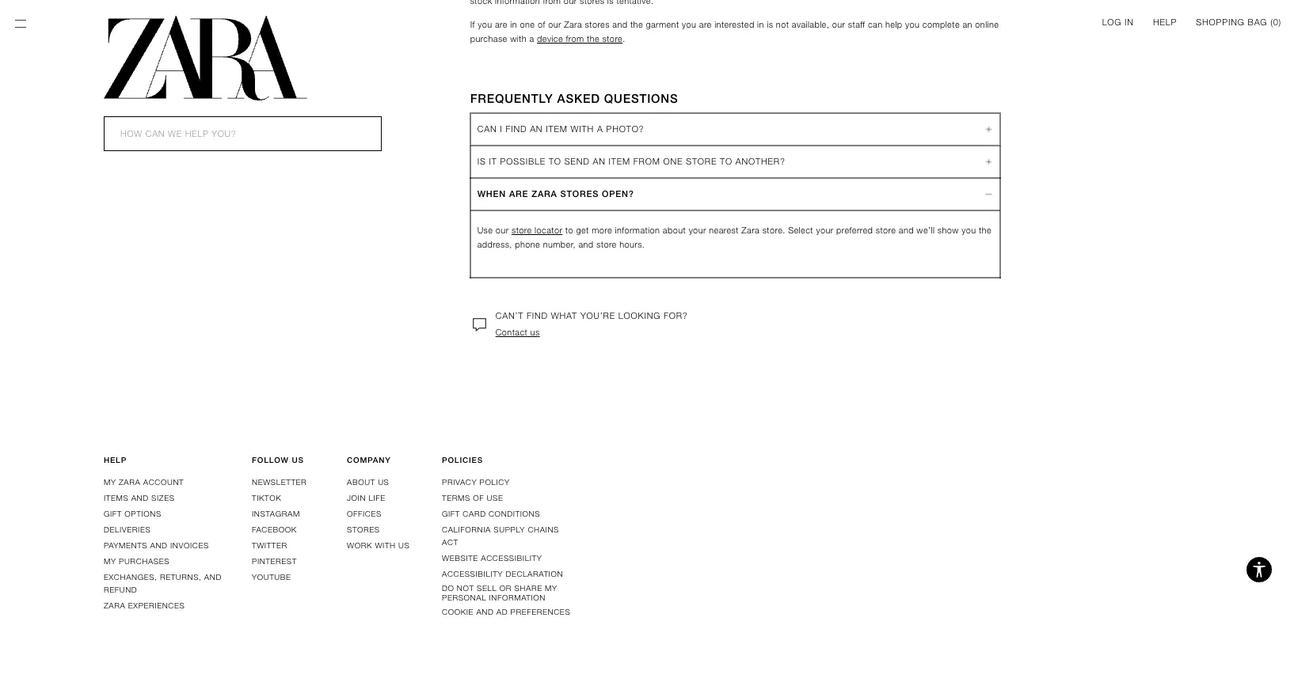 Task type: locate. For each thing, give the bounding box(es) containing it.
1 horizontal spatial your
[[816, 226, 834, 236]]

and inside privacy policy terms of use gift card conditions california supply chains act website accessibility accessibility declaration do not sell or share my personal information cookie and ad preferences
[[477, 608, 494, 617]]

deliveries link
[[104, 526, 151, 535]]

with
[[510, 34, 527, 44], [375, 541, 396, 551]]

0 horizontal spatial an
[[530, 124, 543, 134]]

1 vertical spatial item
[[609, 157, 631, 167]]

0 horizontal spatial zara
[[564, 20, 582, 30]]

my zara account items and sizes gift options deliveries payments and invoices my purchases exchanges, returns, and refund zara experiences
[[104, 478, 222, 611]]

life
[[369, 494, 386, 503]]

0 horizontal spatial in
[[511, 20, 517, 30]]

us right follow
[[292, 456, 304, 465]]

zara up items and sizes link
[[119, 478, 141, 488]]

and right the returns, on the left bottom
[[204, 573, 222, 583]]

0 status
[[1274, 17, 1279, 27]]

online
[[976, 20, 999, 30]]

you right "show"
[[962, 226, 977, 236]]

frequently
[[470, 91, 554, 105]]

more
[[592, 226, 612, 236]]

send
[[565, 157, 590, 167]]

1 horizontal spatial the
[[631, 20, 643, 30]]

0 vertical spatial an
[[530, 124, 543, 134]]

help
[[886, 20, 903, 30]]

one
[[664, 157, 683, 167]]

0 horizontal spatial your
[[689, 226, 707, 236]]

less image
[[980, 157, 999, 167], [985, 185, 994, 204]]

twitter link
[[252, 541, 287, 551]]

zara
[[564, 20, 582, 30], [742, 226, 760, 236]]

1 vertical spatial zara
[[742, 226, 760, 236]]

if you are in one of our zara stores and the garment you are interested in is not available, our staff can help you complete an online purchase with a
[[470, 20, 1002, 44]]

the down stores
[[587, 34, 600, 44]]

and inside if you are in one of our zara stores and the garment you are interested in is not available, our staff can help you complete an online purchase with a
[[613, 20, 628, 30]]

you inside to get more information about your nearest zara store. select your preferred store and we'll show you the address, phone number, and store hours.
[[962, 226, 977, 236]]

policy
[[480, 478, 510, 488]]

0 vertical spatial my
[[104, 478, 116, 488]]

1 horizontal spatial an
[[593, 157, 606, 167]]

less image down plus image
[[985, 185, 994, 204]]

less image
[[980, 125, 999, 134]]

zara inside if you are in one of our zara stores and the garment you are interested in is not available, our staff can help you complete an online purchase with a
[[564, 20, 582, 30]]

help up the my zara account link
[[104, 456, 127, 465]]

is
[[478, 157, 486, 167]]

log
[[1103, 17, 1122, 27]]

offices
[[347, 510, 382, 519]]

get
[[576, 226, 589, 236]]

1 horizontal spatial with
[[510, 34, 527, 44]]

1 vertical spatial with
[[375, 541, 396, 551]]

your right about
[[689, 226, 707, 236]]

stores link
[[347, 526, 380, 535]]

1 horizontal spatial in
[[758, 20, 764, 30]]

an inside 'dropdown button'
[[530, 124, 543, 134]]

1 horizontal spatial to
[[720, 157, 733, 167]]

you
[[478, 20, 492, 30], [682, 20, 697, 30], [906, 20, 920, 30], [962, 226, 977, 236]]

2 horizontal spatial and
[[204, 573, 222, 583]]

information
[[615, 226, 660, 236]]

you right garment
[[682, 20, 697, 30]]

us down find
[[531, 328, 540, 338]]

2 my from the top
[[104, 557, 116, 567]]

hours.
[[620, 240, 645, 250]]

1 vertical spatial an
[[593, 157, 606, 167]]

open?
[[602, 189, 634, 199]]

0 vertical spatial zara
[[564, 20, 582, 30]]

2 vertical spatial the
[[979, 226, 992, 236]]

1 vertical spatial accessibility
[[442, 570, 503, 579]]

0 horizontal spatial with
[[375, 541, 396, 551]]

2 horizontal spatial the
[[979, 226, 992, 236]]

are
[[509, 189, 529, 199]]

less image inside is it possible to send an item from one store to another? dropdown button
[[980, 157, 999, 167]]

and left ad
[[477, 608, 494, 617]]

(
[[1271, 17, 1274, 27]]

our up address,
[[496, 226, 509, 236]]

zara
[[532, 189, 558, 199], [119, 478, 141, 488], [104, 602, 126, 611]]

1 horizontal spatial item
[[609, 157, 631, 167]]

to
[[566, 226, 574, 236]]

questions
[[604, 91, 679, 105]]

accessibility up not
[[442, 570, 503, 579]]

our
[[548, 20, 562, 30], [832, 20, 846, 30], [496, 226, 509, 236]]

use
[[478, 226, 493, 236]]

stores
[[347, 526, 380, 535]]

1 vertical spatial my
[[104, 557, 116, 567]]

open menu image
[[13, 16, 29, 32]]

photo?
[[607, 124, 644, 134]]

0 vertical spatial item
[[546, 124, 568, 134]]

2 vertical spatial and
[[204, 573, 222, 583]]

1 vertical spatial help
[[104, 456, 127, 465]]

select
[[789, 226, 814, 236]]

policies
[[442, 456, 483, 465]]

the left garment
[[631, 20, 643, 30]]

in
[[511, 20, 517, 30], [758, 20, 764, 30]]

less image down plus icon
[[980, 157, 999, 167]]

payments
[[104, 541, 148, 551]]

about us join life offices stores work with us
[[347, 478, 410, 551]]

the right "show"
[[979, 226, 992, 236]]

are up purchase
[[495, 20, 508, 30]]

1 horizontal spatial and
[[150, 541, 168, 551]]

accessibility up accessibility declaration link on the left bottom
[[481, 554, 542, 564]]

and up purchases
[[150, 541, 168, 551]]

1 vertical spatial zara
[[119, 478, 141, 488]]

zara inside dropdown button
[[532, 189, 558, 199]]

0 vertical spatial with
[[510, 34, 527, 44]]

1 horizontal spatial our
[[548, 20, 562, 30]]

not
[[457, 584, 474, 594]]

you're
[[581, 311, 616, 321]]

with inside if you are in one of our zara stores and the garment you are interested in is not available, our staff can help you complete an online purchase with a
[[510, 34, 527, 44]]

to left send
[[549, 157, 562, 167]]

plus image
[[985, 152, 994, 171]]

interested
[[715, 20, 755, 30]]

0 horizontal spatial the
[[587, 34, 600, 44]]

find
[[506, 124, 527, 134]]

zara up the from
[[564, 20, 582, 30]]

with right work
[[375, 541, 396, 551]]

0 horizontal spatial help
[[104, 456, 127, 465]]

2 are from the left
[[699, 20, 712, 30]]

1 horizontal spatial zara
[[742, 226, 760, 236]]

item left 'with'
[[546, 124, 568, 134]]

us
[[531, 328, 540, 338], [292, 456, 304, 465], [378, 478, 389, 488], [399, 541, 410, 551]]

sizes
[[151, 494, 175, 503]]

my zara account link
[[104, 478, 184, 488]]

accessibility
[[481, 554, 542, 564], [442, 570, 503, 579]]

tiktok link
[[252, 494, 282, 503]]

1 vertical spatial less image
[[985, 185, 994, 204]]

is
[[767, 20, 774, 30]]

2 vertical spatial zara
[[104, 602, 126, 611]]

0 vertical spatial help
[[1154, 17, 1178, 27]]

zara left store.
[[742, 226, 760, 236]]

exchanges, returns, and refund link
[[104, 573, 222, 595]]

with inside about us join life offices stores work with us
[[375, 541, 396, 551]]

0 vertical spatial the
[[631, 20, 643, 30]]

your right "select"
[[816, 226, 834, 236]]

zara inside to get more information about your nearest zara store. select your preferred store and we'll show you the address, phone number, and store hours.
[[742, 226, 760, 236]]

1 horizontal spatial are
[[699, 20, 712, 30]]

website accessibility link
[[442, 554, 542, 564]]

can i find an item with a photo? button
[[471, 114, 1000, 145]]

help right in
[[1154, 17, 1178, 27]]

item
[[546, 124, 568, 134], [609, 157, 631, 167]]

asked
[[557, 91, 600, 105]]

purchase
[[470, 34, 508, 44]]

the inside to get more information about your nearest zara store. select your preferred store and we'll show you the address, phone number, and store hours.
[[979, 226, 992, 236]]

zara for our
[[564, 20, 582, 30]]

staff
[[848, 20, 866, 30]]

help
[[1154, 17, 1178, 27], [104, 456, 127, 465]]

0 horizontal spatial are
[[495, 20, 508, 30]]

0 vertical spatial zara
[[532, 189, 558, 199]]

in left is
[[758, 20, 764, 30]]

and up options
[[131, 494, 149, 503]]

number,
[[543, 240, 576, 250]]

and up .
[[613, 20, 628, 30]]

youtube link
[[252, 573, 291, 583]]

an right send
[[593, 157, 606, 167]]

contact
[[496, 328, 528, 338]]

our left staff
[[832, 20, 846, 30]]

an right find on the left top of page
[[530, 124, 543, 134]]

0 horizontal spatial item
[[546, 124, 568, 134]]

in left one
[[511, 20, 517, 30]]

bag
[[1248, 17, 1268, 27]]

to get more information about your nearest zara store. select your preferred store and we'll show you the address, phone number, and store hours.
[[478, 226, 995, 250]]

act
[[442, 538, 459, 548]]

with left "a" on the left of page
[[510, 34, 527, 44]]

zara experiences link
[[104, 602, 185, 611]]

is it possible to send an item from one store to another?
[[478, 157, 786, 167]]

1 are from the left
[[495, 20, 508, 30]]

or
[[500, 584, 512, 594]]

with
[[571, 124, 594, 134]]

1 your from the left
[[689, 226, 707, 236]]

cookie
[[442, 608, 474, 617]]

device
[[537, 34, 563, 44]]

1 horizontal spatial help
[[1154, 17, 1178, 27]]

0 vertical spatial less image
[[980, 157, 999, 167]]

use our store locator
[[478, 226, 563, 236]]

item left from
[[609, 157, 631, 167]]

zara down refund
[[104, 602, 126, 611]]

1 vertical spatial and
[[150, 541, 168, 551]]

you right if
[[478, 20, 492, 30]]

my down the payments
[[104, 557, 116, 567]]

zara right "are"
[[532, 189, 558, 199]]

0
[[1274, 17, 1279, 27]]

to right store
[[720, 157, 733, 167]]

our right of
[[548, 20, 562, 30]]

plus image
[[985, 120, 994, 139]]

to
[[549, 157, 562, 167], [720, 157, 733, 167]]

my up items
[[104, 478, 116, 488]]

1 my from the top
[[104, 478, 116, 488]]

terms
[[442, 494, 470, 503]]

phone
[[515, 240, 541, 250]]

a
[[530, 34, 535, 44]]

How can we help you? search field
[[104, 116, 382, 151]]

and left we'll
[[899, 226, 914, 236]]

0 horizontal spatial to
[[549, 157, 562, 167]]

deliveries
[[104, 526, 151, 535]]

are left interested
[[699, 20, 712, 30]]

facebook link
[[252, 526, 297, 535]]

0 horizontal spatial and
[[131, 494, 149, 503]]

looking
[[619, 311, 661, 321]]



Task type: describe. For each thing, give the bounding box(es) containing it.
zara logo united states. image
[[104, 16, 307, 101]]

privacy
[[442, 478, 477, 488]]

california
[[442, 526, 491, 535]]

less image inside when are zara stores open? dropdown button
[[985, 185, 994, 204]]

company
[[347, 456, 391, 465]]

store down stores
[[603, 34, 623, 44]]

work with us link
[[347, 541, 410, 551]]

card
[[463, 510, 486, 519]]

locator
[[535, 226, 563, 236]]

accessibility image
[[1244, 555, 1276, 586]]

invoices
[[170, 541, 209, 551]]

pinterest
[[252, 557, 297, 567]]

when are zara stores open?
[[478, 189, 634, 199]]

about
[[663, 226, 686, 236]]

what
[[551, 311, 578, 321]]

do
[[442, 584, 454, 594]]

preferred
[[837, 226, 873, 236]]

store
[[686, 157, 717, 167]]

accessibility declaration link
[[442, 570, 563, 579]]

help link
[[1154, 16, 1178, 29]]

stores
[[585, 20, 610, 30]]

us right work
[[399, 541, 410, 551]]

exchanges,
[[104, 573, 157, 583]]

)
[[1279, 17, 1282, 27]]

of
[[473, 494, 484, 503]]

options
[[125, 510, 161, 519]]

item inside dropdown button
[[609, 157, 631, 167]]

zara for nearest
[[742, 226, 760, 236]]

returns,
[[160, 573, 202, 583]]

the inside if you are in one of our zara stores and the garment you are interested in is not available, our staff can help you complete an online purchase with a
[[631, 20, 643, 30]]

join life link
[[347, 494, 386, 503]]

cookie and ad preferences button
[[442, 608, 571, 617]]

we'll
[[917, 226, 935, 236]]

and down get
[[579, 240, 594, 250]]

tiktok
[[252, 494, 282, 503]]

i
[[500, 124, 503, 134]]

declaration
[[506, 570, 563, 579]]

one
[[520, 20, 535, 30]]

refund
[[104, 586, 137, 595]]

1 in from the left
[[511, 20, 517, 30]]

stores
[[561, 189, 599, 199]]

2 in from the left
[[758, 20, 764, 30]]

2 horizontal spatial our
[[832, 20, 846, 30]]

2 your from the left
[[816, 226, 834, 236]]

0 vertical spatial and
[[131, 494, 149, 503]]

for?
[[664, 311, 688, 321]]

device from the store .
[[537, 34, 626, 44]]

complete
[[923, 20, 960, 30]]

gift
[[104, 510, 122, 519]]

use
[[487, 494, 503, 503]]

nearest
[[709, 226, 739, 236]]

pinterest link
[[252, 557, 297, 567]]

store down more
[[597, 240, 617, 250]]

follow us
[[252, 456, 304, 465]]

if
[[470, 20, 475, 30]]

instagram
[[252, 510, 300, 519]]

can't
[[496, 311, 524, 321]]

you right the help
[[906, 20, 920, 30]]

an inside dropdown button
[[593, 157, 606, 167]]

account
[[143, 478, 184, 488]]

0 horizontal spatial our
[[496, 226, 509, 236]]

items and sizes link
[[104, 494, 175, 503]]

supply
[[494, 526, 525, 535]]

of
[[538, 20, 546, 30]]

about
[[347, 478, 375, 488]]

purchases
[[119, 557, 170, 567]]

website
[[442, 554, 478, 564]]

when
[[478, 189, 506, 199]]

find
[[527, 311, 548, 321]]

another?
[[736, 157, 786, 167]]

store up phone
[[512, 226, 532, 236]]

is it possible to send an item from one store to another? button
[[471, 146, 1000, 178]]

store right preferred
[[876, 226, 896, 236]]

experiences
[[128, 602, 185, 611]]

us up life
[[378, 478, 389, 488]]

item inside 'dropdown button'
[[546, 124, 568, 134]]

items
[[104, 494, 129, 503]]

newsletter
[[252, 478, 307, 488]]

share
[[515, 584, 542, 594]]

instagram link
[[252, 510, 300, 519]]

information
[[489, 594, 546, 603]]

availability of an in-store item element
[[470, 0, 1002, 59]]

device from the store link
[[537, 34, 623, 44]]

it
[[489, 157, 497, 167]]

can i find an item with a photo?
[[478, 124, 644, 134]]

shopping
[[1197, 17, 1245, 27]]

1 vertical spatial the
[[587, 34, 600, 44]]

us inside can't find what you're looking for? contact us
[[531, 328, 540, 338]]

available,
[[792, 20, 830, 30]]

store.
[[763, 226, 786, 236]]

my purchases link
[[104, 557, 170, 567]]

0 vertical spatial accessibility
[[481, 554, 542, 564]]

2 to from the left
[[720, 157, 733, 167]]

1 to from the left
[[549, 157, 562, 167]]

show
[[938, 226, 959, 236]]

ad
[[497, 608, 508, 617]]

gift card conditions link
[[442, 510, 540, 519]]

can
[[478, 124, 497, 134]]

twitter
[[252, 541, 287, 551]]

shopping bag ( 0 )
[[1197, 17, 1282, 27]]

privacy policy terms of use gift card conditions california supply chains act website accessibility accessibility declaration do not sell or share my personal information cookie and ad preferences
[[442, 478, 571, 617]]

an
[[963, 20, 973, 30]]

chains
[[528, 526, 559, 535]]



Task type: vqa. For each thing, say whether or not it's contained in the screenshot.
1st your from left
yes



